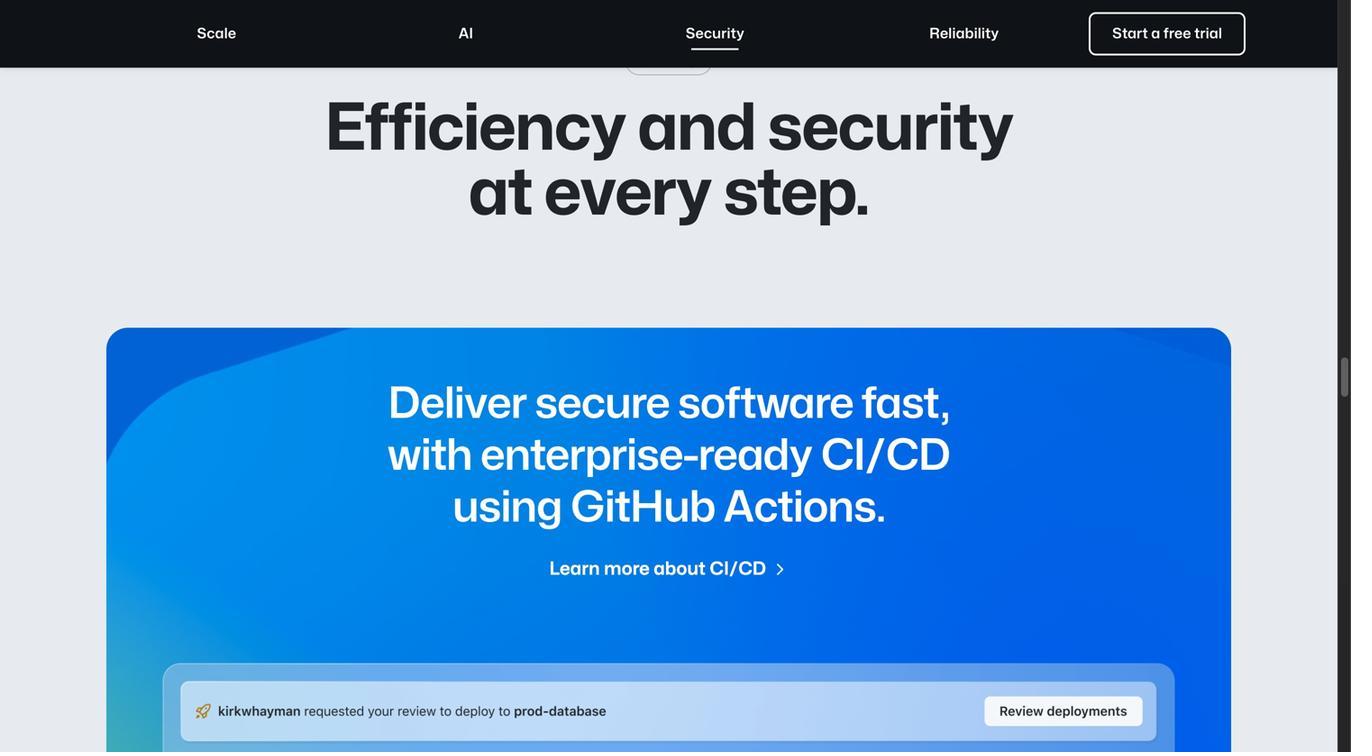 Task type: describe. For each thing, give the bounding box(es) containing it.
free
[[1164, 27, 1192, 41]]

learn more about ci/cd link
[[550, 556, 788, 583]]

using
[[452, 487, 562, 529]]

ai
[[459, 27, 473, 41]]

a
[[1152, 27, 1161, 41]]

1 vertical spatial security
[[640, 54, 699, 68]]

learn
[[550, 560, 600, 578]]

at
[[468, 163, 532, 225]]

reliability
[[930, 27, 999, 41]]

security link
[[592, 12, 839, 55]]

start
[[1113, 27, 1149, 41]]

github
[[570, 487, 715, 529]]

efficiency
[[325, 98, 626, 161]]

efficiency and security at every step.
[[325, 98, 1013, 225]]

scale link
[[93, 12, 340, 55]]

ci/cd inside learn more about ci/cd link
[[710, 560, 767, 578]]

every
[[544, 163, 711, 225]]

start a free trial link
[[1089, 12, 1246, 55]]

step.
[[723, 163, 870, 225]]

software
[[678, 383, 854, 425]]

security
[[767, 98, 1013, 161]]

security inside security link
[[686, 27, 745, 41]]

trial
[[1195, 27, 1223, 41]]



Task type: vqa. For each thing, say whether or not it's contained in the screenshot.
in
no



Task type: locate. For each thing, give the bounding box(es) containing it.
0 horizontal spatial ci/cd
[[710, 560, 767, 578]]

more
[[604, 560, 650, 578]]

0 vertical spatial ci/cd
[[821, 435, 951, 477]]

and
[[638, 98, 756, 161]]

ci/cd interface image
[[163, 583, 1175, 752]]

start a free trial
[[1113, 27, 1223, 41]]

1 vertical spatial ci/cd
[[710, 560, 767, 578]]

ai link
[[342, 12, 590, 55]]

secure
[[535, 383, 670, 425]]

ci/cd down fast,
[[821, 435, 951, 477]]

ready
[[698, 435, 812, 477]]

security
[[686, 27, 745, 41], [640, 54, 699, 68]]

ci/cd
[[821, 435, 951, 477], [710, 560, 767, 578]]

with
[[387, 435, 472, 477]]

deliver
[[388, 383, 527, 425]]

scale
[[197, 27, 236, 41]]

ci/cd inside 'deliver secure software fast, with enterprise-ready ci/cd using github actions.'
[[821, 435, 951, 477]]

1 horizontal spatial ci/cd
[[821, 435, 951, 477]]

ci/cd right 'about'
[[710, 560, 767, 578]]

deliver secure software fast, with enterprise-ready ci/cd using github actions.
[[387, 383, 951, 529]]

enterprise-
[[480, 435, 698, 477]]

learn more about ci/cd
[[550, 560, 767, 578]]

0 vertical spatial security
[[686, 27, 745, 41]]

actions.
[[723, 487, 886, 529]]

reliability link
[[841, 12, 1088, 55]]

fast,
[[862, 383, 950, 425]]

about
[[654, 560, 706, 578]]



